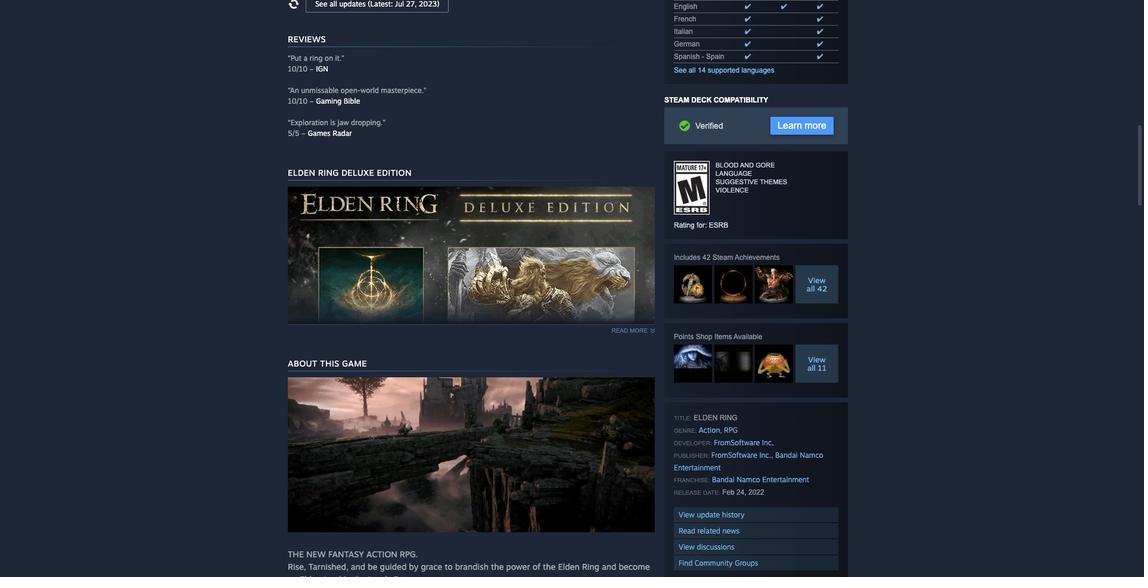 Task type: locate. For each thing, give the bounding box(es) containing it.
title:
[[674, 415, 692, 421]]

– inside "put a ring on it." 10/10 – ign
[[310, 64, 314, 73]]

more
[[805, 120, 827, 131]]

42 inside view all 42
[[818, 284, 828, 293]]

bandai up feb
[[712, 475, 735, 484]]

more
[[630, 327, 648, 334]]

– left ign
[[310, 64, 314, 73]]

and up language
[[740, 162, 754, 169]]

between.
[[394, 574, 430, 577]]

by
[[409, 562, 419, 572]]

1 vertical spatial namco
[[737, 475, 761, 484]]

1 horizontal spatial 42
[[818, 284, 828, 293]]

edition up (full
[[334, 398, 361, 408]]

radar
[[333, 129, 352, 138]]

namco
[[800, 451, 824, 460], [737, 475, 761, 484]]

view inside the view all 11
[[809, 355, 826, 364]]

release
[[674, 489, 702, 496]]

elden up the action
[[694, 414, 718, 422]]

2 10/10 from the top
[[288, 97, 308, 106]]

edition
[[377, 168, 412, 178], [334, 398, 361, 408]]

esrb
[[709, 221, 729, 230]]

view for view update history
[[679, 510, 695, 519]]

0 vertical spatial namco
[[800, 451, 824, 460]]

1 vertical spatial fromsoftware
[[712, 451, 758, 460]]

elden up 'digital'
[[293, 410, 319, 420]]

2 vertical spatial all
[[808, 363, 816, 373]]

learn
[[778, 120, 803, 131]]

2 horizontal spatial and
[[740, 162, 754, 169]]

the
[[491, 562, 504, 572], [543, 562, 556, 572], [353, 574, 366, 577]]

1 vertical spatial ,
[[772, 451, 774, 460]]

about this game
[[288, 358, 367, 368]]

0 vertical spatial fromsoftware inc. link
[[714, 438, 774, 447]]

elden inside title: elden ring genre: action , rpg developer: fromsoftware inc.
[[694, 414, 718, 422]]

elden down rise,
[[300, 574, 322, 577]]

the left power
[[491, 562, 504, 572]]

fromsoftware down "rpg"
[[714, 438, 760, 447]]

is
[[330, 118, 336, 127]]

"exploration
[[288, 118, 328, 127]]

related
[[698, 526, 721, 535]]

:er_uwu: image
[[755, 345, 794, 383]]

10/10 inside "put a ring on it." 10/10 – ign
[[288, 64, 308, 73]]

bandai namco entertainment link
[[674, 451, 824, 472], [712, 475, 810, 484]]

0 vertical spatial bandai
[[776, 451, 798, 460]]

(full
[[344, 410, 359, 420]]

0 vertical spatial ,
[[720, 426, 722, 435]]

1 vertical spatial –
[[310, 97, 314, 106]]

0 vertical spatial deluxe
[[342, 168, 374, 178]]

action
[[699, 426, 720, 435]]

1 10/10 from the top
[[288, 64, 308, 73]]

1 vertical spatial deluxe
[[305, 398, 331, 408]]

0 horizontal spatial elden
[[300, 574, 322, 577]]

publisher:
[[674, 452, 710, 459]]

2022
[[749, 488, 765, 497]]

0 vertical spatial elden
[[558, 562, 580, 572]]

elden down the 5/5 at the top left of page
[[288, 168, 316, 178]]

entertainment down publisher:
[[674, 463, 721, 472]]

ring inside the deluxe edition includes: • elden ring (full game) • digital artbook & original soundtrack
[[322, 410, 342, 420]]

news
[[723, 526, 740, 535]]

• left 'digital'
[[288, 423, 291, 433]]

– down unmissable
[[310, 97, 314, 106]]

fromsoftware inc. link for developer:
[[714, 438, 774, 447]]

0 horizontal spatial steam
[[665, 96, 690, 104]]

11
[[818, 363, 827, 373]]

0 vertical spatial edition
[[377, 168, 412, 178]]

0 vertical spatial bandai namco entertainment link
[[674, 451, 824, 472]]

24,
[[737, 488, 747, 497]]

0 horizontal spatial entertainment
[[674, 463, 721, 472]]

all for 14
[[689, 66, 696, 75]]

1 vertical spatial •
[[288, 423, 291, 433]]

1 vertical spatial 10/10
[[288, 97, 308, 106]]

inc. inside title: elden ring genre: action , rpg developer: fromsoftware inc.
[[762, 438, 774, 447]]

all right "hoarah loux, warrior" image
[[807, 284, 815, 293]]

all inside the view all 11
[[808, 363, 816, 373]]

view down read
[[679, 543, 695, 551]]

ring up artbook
[[322, 410, 342, 420]]

1 horizontal spatial entertainment
[[763, 475, 810, 484]]

– for ign
[[310, 64, 314, 73]]

all left 14
[[689, 66, 696, 75]]

entertainment inside bandai namco entertainment
[[674, 463, 721, 472]]

deluxe
[[342, 168, 374, 178], [305, 398, 331, 408]]

read related news link
[[674, 523, 839, 538]]

masterpiece."
[[381, 86, 427, 95]]

-
[[702, 52, 705, 61]]

bandai namco entertainment link up franchise: bandai namco entertainment release date: feb 24, 2022 on the right of the page
[[674, 451, 824, 472]]

1 vertical spatial bandai
[[712, 475, 735, 484]]

10/10
[[288, 64, 308, 73], [288, 97, 308, 106]]

inc. up bandai namco entertainment in the right of the page
[[762, 438, 774, 447]]

soundtrack
[[396, 423, 440, 433]]

ign link
[[316, 64, 328, 73]]

0 horizontal spatial deluxe
[[305, 398, 331, 408]]

gaming
[[316, 97, 342, 106]]

10/10 inside "an unmissable open-world masterpiece." 10/10 – gaming bible
[[288, 97, 308, 106]]

view all 11
[[808, 355, 827, 373]]

0 vertical spatial fromsoftware
[[714, 438, 760, 447]]

, left "rpg"
[[720, 426, 722, 435]]

42
[[703, 253, 711, 262], [818, 284, 828, 293]]

view right :er_uwu: image
[[809, 355, 826, 364]]

the right of
[[543, 562, 556, 572]]

violence
[[716, 187, 749, 194]]

view inside view all 42
[[809, 275, 826, 285]]

and left be
[[351, 562, 366, 572]]

world
[[361, 86, 379, 95]]

1 vertical spatial elden
[[300, 574, 322, 577]]

games radar link
[[308, 129, 352, 138]]

inc.
[[762, 438, 774, 447], [760, 451, 772, 460]]

view up read
[[679, 510, 695, 519]]

view right "hoarah loux, warrior" image
[[809, 275, 826, 285]]

steam up great rune image
[[713, 253, 734, 262]]

1 horizontal spatial bandai
[[776, 451, 798, 460]]

0 vertical spatial 10/10
[[288, 64, 308, 73]]

elden
[[558, 562, 580, 572], [300, 574, 322, 577]]

all left '11'
[[808, 363, 816, 373]]

italian
[[674, 27, 693, 36]]

see all 14 supported languages
[[674, 66, 775, 75]]

0 horizontal spatial namco
[[737, 475, 761, 484]]

0 vertical spatial steam
[[665, 96, 690, 104]]

lands
[[368, 574, 391, 577]]

1 vertical spatial 42
[[818, 284, 828, 293]]

• down the the at the left of the page
[[288, 410, 291, 420]]

– inside "an unmissable open-world masterpiece." 10/10 – gaming bible
[[310, 97, 314, 106]]

find community groups link
[[674, 556, 839, 571]]

fromsoftware
[[714, 438, 760, 447], [712, 451, 758, 460]]

ring inside title: elden ring genre: action , rpg developer: fromsoftware inc.
[[720, 414, 738, 422]]

10/10 for "an
[[288, 97, 308, 106]]

0 vertical spatial –
[[310, 64, 314, 73]]

1 • from the top
[[288, 410, 291, 420]]

0 horizontal spatial bandai
[[712, 475, 735, 484]]

blood
[[716, 162, 739, 169]]

–
[[310, 64, 314, 73], [310, 97, 314, 106], [302, 129, 306, 138]]

0 vertical spatial entertainment
[[674, 463, 721, 472]]

0 vertical spatial inc.
[[762, 438, 774, 447]]

2 vertical spatial –
[[302, 129, 306, 138]]

and right ring on the bottom right of page
[[602, 562, 617, 572]]

edition inside the deluxe edition includes: • elden ring (full game) • digital artbook & original soundtrack
[[334, 398, 361, 408]]

bandai inside franchise: bandai namco entertainment release date: feb 24, 2022
[[712, 475, 735, 484]]

1 vertical spatial fromsoftware inc. link
[[712, 451, 772, 460]]

steam
[[665, 96, 690, 104], [713, 253, 734, 262]]

, up franchise: bandai namco entertainment release date: feb 24, 2022 on the right of the page
[[772, 451, 774, 460]]

0 horizontal spatial and
[[351, 562, 366, 572]]

hoarah loux, warrior image
[[755, 265, 794, 303]]

0 vertical spatial all
[[689, 66, 696, 75]]

inc. up 2022
[[760, 451, 772, 460]]

suggestive
[[716, 178, 759, 185]]

10/10 down ""an"
[[288, 97, 308, 106]]

1 vertical spatial entertainment
[[763, 475, 810, 484]]

10/10 down "put
[[288, 64, 308, 73]]

deluxe right the the at the left of the page
[[305, 398, 331, 408]]

all for 11
[[808, 363, 816, 373]]

the right the in
[[353, 574, 366, 577]]

all inside view all 42
[[807, 284, 815, 293]]

rpg
[[724, 426, 738, 435]]

steam left deck
[[665, 96, 690, 104]]

42 right "includes"
[[703, 253, 711, 262]]

ring
[[582, 562, 600, 572]]

includes:
[[363, 398, 398, 408]]

1 vertical spatial edition
[[334, 398, 361, 408]]

view for view discussions
[[679, 543, 695, 551]]

bandai up franchise: bandai namco entertainment release date: feb 24, 2022 on the right of the page
[[776, 451, 798, 460]]

deck
[[692, 96, 712, 104]]

namco inside bandai namco entertainment
[[800, 451, 824, 460]]

elden ring ranni image
[[674, 345, 712, 368]]

bandai namco entertainment link up 2022
[[712, 475, 810, 484]]

, inside title: elden ring genre: action , rpg developer: fromsoftware inc.
[[720, 426, 722, 435]]

entertainment up 2022
[[763, 475, 810, 484]]

0 vertical spatial •
[[288, 410, 291, 420]]

bandai inside bandai namco entertainment
[[776, 451, 798, 460]]

read
[[679, 526, 696, 535]]

action
[[367, 549, 398, 559]]

0 horizontal spatial edition
[[334, 398, 361, 408]]

namco inside franchise: bandai namco entertainment release date: feb 24, 2022
[[737, 475, 761, 484]]

1 horizontal spatial elden
[[558, 562, 580, 572]]

entertainment inside franchise: bandai namco entertainment release date: feb 24, 2022
[[763, 475, 810, 484]]

ring up rpg link
[[720, 414, 738, 422]]

14
[[698, 66, 706, 75]]

game
[[342, 358, 367, 368]]

&
[[354, 423, 360, 433]]

bandai namco entertainment
[[674, 451, 824, 472]]

become
[[619, 562, 650, 572]]

– right the 5/5 at the top left of page
[[302, 129, 306, 138]]

edition down dropping."
[[377, 168, 412, 178]]

community
[[695, 559, 733, 568]]

elden left ring on the bottom right of page
[[558, 562, 580, 572]]

10/10 for "put
[[288, 64, 308, 73]]

1 horizontal spatial ,
[[772, 451, 774, 460]]

✔
[[745, 2, 751, 11], [781, 2, 787, 11], [818, 2, 824, 11], [745, 15, 751, 23], [818, 15, 824, 23], [745, 27, 751, 36], [818, 27, 824, 36], [745, 40, 751, 48], [818, 40, 824, 48], [745, 52, 751, 61], [818, 52, 824, 61]]

fromsoftware down rpg link
[[712, 451, 758, 460]]

2 • from the top
[[288, 423, 291, 433]]

it."
[[335, 54, 345, 63]]

42 right "hoarah loux, warrior" image
[[818, 284, 828, 293]]

•
[[288, 410, 291, 420], [288, 423, 291, 433]]

1 vertical spatial all
[[807, 284, 815, 293]]

5/5
[[288, 129, 299, 138]]

0 vertical spatial 42
[[703, 253, 711, 262]]

elden
[[288, 168, 316, 178], [293, 410, 319, 420], [694, 414, 718, 422]]

developer:
[[674, 440, 712, 447]]

1 horizontal spatial steam
[[713, 253, 734, 262]]

1 horizontal spatial namco
[[800, 451, 824, 460]]

deluxe down radar
[[342, 168, 374, 178]]

spanish
[[674, 52, 700, 61]]

bandai
[[776, 451, 798, 460], [712, 475, 735, 484]]

"put
[[288, 54, 302, 63]]

0 horizontal spatial ,
[[720, 426, 722, 435]]

and
[[740, 162, 754, 169], [351, 562, 366, 572], [602, 562, 617, 572]]

view for view all 11
[[809, 355, 826, 364]]

points
[[674, 333, 694, 341]]



Task type: vqa. For each thing, say whether or not it's contained in the screenshot.
the ELDEN in The Deluxe Edition includes: • ELDEN RING (full game) • Digital Artbook & Original Soundtrack
yes



Task type: describe. For each thing, give the bounding box(es) containing it.
1 vertical spatial bandai namco entertainment link
[[712, 475, 810, 484]]

spanish - spain
[[674, 52, 725, 61]]

unmissable
[[301, 86, 339, 95]]

see all 14 supported languages link
[[674, 66, 775, 75]]

reviews
[[288, 34, 326, 44]]

"put a ring on it." 10/10 – ign
[[288, 54, 345, 73]]

ign
[[316, 64, 328, 73]]

franchise:
[[674, 477, 710, 483]]

date:
[[703, 489, 721, 496]]

view update history link
[[674, 507, 839, 522]]

the
[[288, 398, 303, 408]]

the new fantasy action rpg. rise, tarnished, and be guided by grace to brandish the power of the elden ring and become an elden lord in the lands between.
[[288, 549, 650, 577]]

– inside "exploration is jaw dropping." 5/5 – games radar
[[302, 129, 306, 138]]

rating for: esrb
[[674, 221, 729, 230]]

be
[[368, 562, 378, 572]]

blood and gore language suggestive themes violence
[[716, 162, 788, 194]]

– for gaming
[[310, 97, 314, 106]]

gaming bible link
[[316, 97, 360, 106]]

ring
[[310, 54, 323, 63]]

legendary talismans image
[[674, 265, 712, 303]]

open-
[[341, 86, 361, 95]]

read
[[612, 327, 629, 334]]

all for 42
[[807, 284, 815, 293]]

2 horizontal spatial the
[[543, 562, 556, 572]]

german
[[674, 40, 700, 48]]

find
[[679, 559, 693, 568]]

items
[[715, 333, 732, 341]]

0 horizontal spatial 42
[[703, 253, 711, 262]]

brandish
[[455, 562, 489, 572]]

1 vertical spatial steam
[[713, 253, 734, 262]]

view update history
[[679, 510, 745, 519]]

games
[[308, 129, 331, 138]]

history
[[722, 510, 745, 519]]

spain
[[706, 52, 725, 61]]

available
[[734, 333, 763, 341]]

jaw
[[338, 118, 349, 127]]

about
[[288, 358, 318, 368]]

deluxe inside the deluxe edition includes: • elden ring (full game) • digital artbook & original soundtrack
[[305, 398, 331, 408]]

fantasy
[[328, 549, 364, 559]]

themes
[[760, 178, 788, 185]]

dropping."
[[351, 118, 386, 127]]

"an
[[288, 86, 299, 95]]

supported
[[708, 66, 740, 75]]

learn more
[[778, 120, 827, 131]]

title: elden ring genre: action , rpg developer: fromsoftware inc.
[[674, 414, 774, 447]]

steam deck compatibility
[[665, 96, 769, 104]]

groups
[[735, 559, 759, 568]]

, inside publisher: fromsoftware inc. ,
[[772, 451, 774, 460]]

digital
[[293, 423, 318, 433]]

this
[[320, 358, 340, 368]]

view discussions link
[[674, 540, 839, 554]]

1 horizontal spatial and
[[602, 562, 617, 572]]

genre:
[[674, 427, 697, 434]]

fromsoftware inside title: elden ring genre: action , rpg developer: fromsoftware inc.
[[714, 438, 760, 447]]

view all 42
[[807, 275, 828, 293]]

bible
[[344, 97, 360, 106]]

"exploration is jaw dropping." 5/5 – games radar
[[288, 118, 386, 138]]

elden inside the deluxe edition includes: • elden ring (full game) • digital artbook & original soundtrack
[[293, 410, 319, 420]]

great rune image
[[715, 265, 753, 303]]

learn more link
[[771, 117, 834, 135]]

original
[[363, 423, 393, 433]]

and inside blood and gore language suggestive themes violence
[[740, 162, 754, 169]]

for:
[[697, 221, 707, 230]]

achievements
[[735, 253, 780, 262]]

read more
[[612, 327, 648, 334]]

ring down games radar link
[[318, 168, 339, 178]]

grace
[[421, 562, 442, 572]]

1 horizontal spatial edition
[[377, 168, 412, 178]]

an
[[288, 574, 298, 577]]

verified
[[696, 121, 724, 131]]

artbook
[[320, 423, 352, 433]]

view for view all 42
[[809, 275, 826, 285]]

1 vertical spatial inc.
[[760, 451, 772, 460]]

rise,
[[288, 562, 306, 572]]

fromsoftware inc. link for publisher:
[[712, 451, 772, 460]]

1 horizontal spatial deluxe
[[342, 168, 374, 178]]

feb
[[723, 488, 735, 497]]

in
[[344, 574, 351, 577]]

english
[[674, 2, 698, 11]]

elden ring deluxe edition
[[288, 168, 412, 178]]

find community groups
[[679, 559, 759, 568]]

0 horizontal spatial the
[[353, 574, 366, 577]]

language
[[716, 170, 752, 177]]

shop
[[696, 333, 713, 341]]

rpg link
[[724, 426, 738, 435]]

1 horizontal spatial the
[[491, 562, 504, 572]]

blaidd the half-wolf image
[[715, 345, 753, 373]]

a
[[304, 54, 308, 63]]

the
[[288, 549, 304, 559]]

rpg.
[[400, 549, 418, 559]]

power
[[506, 562, 530, 572]]

view discussions
[[679, 543, 735, 551]]

franchise: bandai namco entertainment release date: feb 24, 2022
[[674, 475, 810, 497]]

game)
[[361, 410, 386, 420]]

read related news
[[679, 526, 740, 535]]

points shop items available
[[674, 333, 763, 341]]



